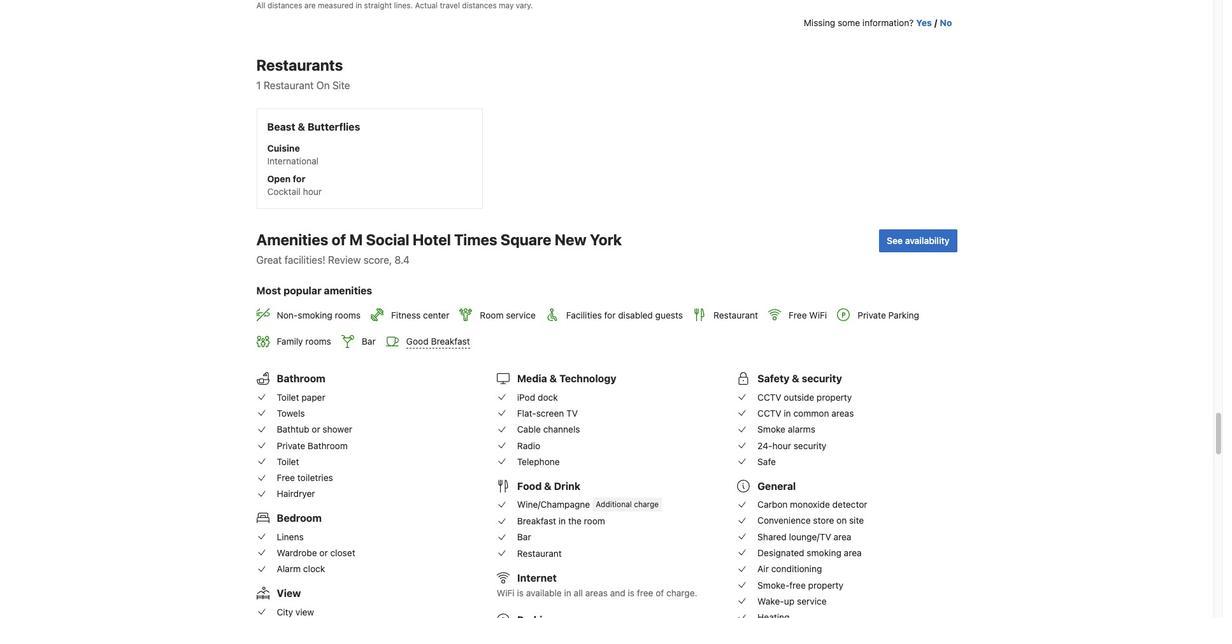 Task type: locate. For each thing, give the bounding box(es) containing it.
security
[[802, 373, 842, 384], [794, 440, 827, 451]]

no button
[[940, 16, 952, 29]]

breakfast down center
[[431, 336, 470, 347]]

1 horizontal spatial is
[[628, 587, 635, 598]]

general
[[758, 480, 796, 492]]

open for cocktail hour
[[267, 173, 322, 197]]

flat-
[[517, 408, 536, 419]]

1 vertical spatial security
[[794, 440, 827, 451]]

1 horizontal spatial rooms
[[335, 310, 361, 320]]

2 cctv from the top
[[758, 408, 781, 419]]

1 vertical spatial private
[[277, 440, 305, 451]]

toilet for toilet
[[277, 456, 299, 467]]

0 horizontal spatial for
[[293, 173, 305, 184]]

0 horizontal spatial free
[[277, 472, 295, 483]]

toilet for toilet paper
[[277, 392, 299, 402]]

is
[[517, 587, 524, 598], [628, 587, 635, 598]]

areas right "common" on the right
[[832, 408, 854, 419]]

smoke alarms
[[758, 424, 815, 435]]

cctv
[[758, 392, 781, 402], [758, 408, 781, 419]]

1 vertical spatial breakfast
[[517, 516, 556, 526]]

review
[[328, 254, 361, 265]]

private for private parking
[[858, 310, 886, 320]]

good breakfast
[[406, 336, 470, 347]]

0 horizontal spatial smoking
[[298, 310, 332, 320]]

restaurant inside the restaurants 1 restaurant on site
[[264, 79, 314, 91]]

for
[[293, 173, 305, 184], [604, 310, 616, 320]]

& for butterflies
[[298, 121, 305, 132]]

screen
[[536, 408, 564, 419]]

drink
[[554, 480, 581, 492]]

smoking down most popular amenities
[[298, 310, 332, 320]]

toilet up free toiletries
[[277, 456, 299, 467]]

0 horizontal spatial wifi
[[497, 587, 515, 598]]

cable channels
[[517, 424, 580, 435]]

1 vertical spatial toilet
[[277, 456, 299, 467]]

1 vertical spatial service
[[797, 596, 827, 607]]

of inside amenities of m social hotel times square new york great facilities! review score, 8.4
[[332, 230, 346, 248]]

cctv in common areas
[[758, 408, 854, 419]]

good
[[406, 336, 429, 347]]

cctv up smoke
[[758, 408, 781, 419]]

toilet up "towels"
[[277, 392, 299, 402]]

cuisine
[[267, 143, 300, 153]]

carbon
[[758, 499, 788, 510]]

0 vertical spatial toilet
[[277, 392, 299, 402]]

or up private bathroom
[[312, 424, 320, 435]]

rooms down non-smoking rooms
[[305, 336, 331, 347]]

service
[[506, 310, 536, 320], [797, 596, 827, 607]]

0 horizontal spatial restaurant
[[264, 79, 314, 91]]

0 vertical spatial security
[[802, 373, 842, 384]]

1 vertical spatial for
[[604, 310, 616, 320]]

1 horizontal spatial hour
[[773, 440, 791, 451]]

1 horizontal spatial for
[[604, 310, 616, 320]]

& right beast
[[298, 121, 305, 132]]

0 vertical spatial or
[[312, 424, 320, 435]]

on
[[316, 79, 330, 91]]

2 vertical spatial restaurant
[[517, 548, 562, 559]]

free down conditioning
[[790, 580, 806, 590]]

0 vertical spatial breakfast
[[431, 336, 470, 347]]

&
[[298, 121, 305, 132], [550, 373, 557, 384], [792, 373, 799, 384], [544, 480, 552, 492]]

0 horizontal spatial breakfast
[[431, 336, 470, 347]]

m
[[349, 230, 363, 248]]

restaurants
[[256, 56, 343, 74]]

site
[[849, 515, 864, 526]]

0 horizontal spatial areas
[[585, 587, 608, 598]]

parking
[[889, 310, 919, 320]]

areas
[[832, 408, 854, 419], [585, 587, 608, 598]]

property up "common" on the right
[[817, 392, 852, 402]]

ipod
[[517, 392, 535, 402]]

0 vertical spatial cctv
[[758, 392, 781, 402]]

free right and
[[637, 587, 653, 598]]

facilities!
[[285, 254, 325, 265]]

rooms
[[335, 310, 361, 320], [305, 336, 331, 347]]

0 vertical spatial wifi
[[809, 310, 827, 320]]

0 horizontal spatial bar
[[362, 336, 376, 347]]

is down the internet
[[517, 587, 524, 598]]

1 vertical spatial or
[[319, 547, 328, 558]]

0 vertical spatial property
[[817, 392, 852, 402]]

0 horizontal spatial free
[[637, 587, 653, 598]]

rooms down the amenities
[[335, 310, 361, 320]]

bathroom up toilet paper
[[277, 373, 325, 384]]

1 vertical spatial area
[[844, 547, 862, 558]]

see availability
[[887, 235, 950, 246]]

amenities of m social hotel times square new york great facilities! review score, 8.4
[[256, 230, 622, 265]]

0 vertical spatial rooms
[[335, 310, 361, 320]]

1 distances from the left
[[268, 0, 302, 10]]

center
[[423, 310, 449, 320]]

1 horizontal spatial smoking
[[807, 547, 842, 558]]

1 vertical spatial property
[[808, 580, 844, 590]]

straight
[[364, 0, 392, 10]]

0 horizontal spatial service
[[506, 310, 536, 320]]

0 vertical spatial bathroom
[[277, 373, 325, 384]]

room service
[[480, 310, 536, 320]]

for down international
[[293, 173, 305, 184]]

free up safety & security
[[789, 310, 807, 320]]

1 horizontal spatial private
[[858, 310, 886, 320]]

view
[[296, 606, 314, 617]]

0 vertical spatial private
[[858, 310, 886, 320]]

areas right all
[[585, 587, 608, 598]]

cuisine international
[[267, 143, 319, 166]]

bar left 'good'
[[362, 336, 376, 347]]

cctv for cctv outside property
[[758, 392, 781, 402]]

alarms
[[788, 424, 815, 435]]

property down conditioning
[[808, 580, 844, 590]]

food & drink
[[517, 480, 581, 492]]

fitness
[[391, 310, 421, 320]]

1 vertical spatial hour
[[773, 440, 791, 451]]

area
[[834, 531, 852, 542], [844, 547, 862, 558]]

private down bathtub
[[277, 440, 305, 451]]

0 horizontal spatial hour
[[303, 186, 322, 197]]

for inside open for cocktail hour
[[293, 173, 305, 184]]

security down alarms
[[794, 440, 827, 451]]

all distances are measured in straight lines. actual travel distances may vary.
[[256, 0, 533, 10]]

city
[[277, 606, 293, 617]]

free up hairdryer
[[277, 472, 295, 483]]

1 vertical spatial cctv
[[758, 408, 781, 419]]

1 vertical spatial wifi
[[497, 587, 515, 598]]

0 horizontal spatial is
[[517, 587, 524, 598]]

0 vertical spatial restaurant
[[264, 79, 314, 91]]

1 toilet from the top
[[277, 392, 299, 402]]

hour down the smoke alarms
[[773, 440, 791, 451]]

for for disabled
[[604, 310, 616, 320]]

cctv down safety
[[758, 392, 781, 402]]

wifi
[[809, 310, 827, 320], [497, 587, 515, 598]]

1 vertical spatial areas
[[585, 587, 608, 598]]

family
[[277, 336, 303, 347]]

& right the food
[[544, 480, 552, 492]]

1 horizontal spatial free
[[790, 580, 806, 590]]

0 horizontal spatial of
[[332, 230, 346, 248]]

& up outside
[[792, 373, 799, 384]]

is right and
[[628, 587, 635, 598]]

0 vertical spatial for
[[293, 173, 305, 184]]

0 vertical spatial of
[[332, 230, 346, 248]]

distances right "all"
[[268, 0, 302, 10]]

distances left may
[[462, 0, 497, 10]]

bar down the breakfast in the room
[[517, 532, 531, 543]]

1 horizontal spatial free
[[789, 310, 807, 320]]

smoking for designated
[[807, 547, 842, 558]]

bar
[[362, 336, 376, 347], [517, 532, 531, 543]]

air
[[758, 563, 769, 574]]

cctv outside property
[[758, 392, 852, 402]]

0 vertical spatial smoking
[[298, 310, 332, 320]]

0 vertical spatial area
[[834, 531, 852, 542]]

1 vertical spatial restaurant
[[714, 310, 758, 320]]

smoking for non-
[[298, 310, 332, 320]]

service right room
[[506, 310, 536, 320]]

convenience
[[758, 515, 811, 526]]

fitness center
[[391, 310, 449, 320]]

room
[[480, 310, 504, 320]]

1 vertical spatial rooms
[[305, 336, 331, 347]]

city view
[[277, 606, 314, 617]]

2 toilet from the top
[[277, 456, 299, 467]]

security up cctv outside property
[[802, 373, 842, 384]]

1 horizontal spatial of
[[656, 587, 664, 598]]

of left "m"
[[332, 230, 346, 248]]

yes
[[916, 17, 932, 28]]

or up clock
[[319, 547, 328, 558]]

yes button
[[916, 16, 932, 29]]

1 horizontal spatial service
[[797, 596, 827, 607]]

area down site
[[844, 547, 862, 558]]

1 vertical spatial of
[[656, 587, 664, 598]]

1 cctv from the top
[[758, 392, 781, 402]]

wardrobe or closet
[[277, 547, 355, 558]]

private for private bathroom
[[277, 440, 305, 451]]

store
[[813, 515, 834, 526]]

food
[[517, 480, 542, 492]]

1 horizontal spatial distances
[[462, 0, 497, 10]]

wine/champagne additional charge
[[517, 499, 659, 510]]

of left "charge."
[[656, 587, 664, 598]]

1 vertical spatial free
[[277, 472, 295, 483]]

1 vertical spatial bar
[[517, 532, 531, 543]]

& up dock
[[550, 373, 557, 384]]

hour
[[303, 186, 322, 197], [773, 440, 791, 451]]

bathroom down shower
[[308, 440, 348, 451]]

private left parking
[[858, 310, 886, 320]]

0 vertical spatial hour
[[303, 186, 322, 197]]

missing
[[804, 17, 835, 28]]

1 vertical spatial smoking
[[807, 547, 842, 558]]

1 horizontal spatial areas
[[832, 408, 854, 419]]

free
[[789, 310, 807, 320], [277, 472, 295, 483]]

internet
[[517, 572, 557, 583]]

0 horizontal spatial distances
[[268, 0, 302, 10]]

new
[[555, 230, 587, 248]]

& for security
[[792, 373, 799, 384]]

smoking down lounge/tv
[[807, 547, 842, 558]]

0 horizontal spatial private
[[277, 440, 305, 451]]

/
[[935, 17, 937, 28]]

shared lounge/tv area
[[758, 531, 852, 542]]

most popular amenities
[[256, 285, 372, 296]]

hotel
[[413, 230, 451, 248]]

for left disabled
[[604, 310, 616, 320]]

area down on
[[834, 531, 852, 542]]

0 vertical spatial free
[[789, 310, 807, 320]]

& for technology
[[550, 373, 557, 384]]

security for safety & security
[[802, 373, 842, 384]]

service down smoke-free property
[[797, 596, 827, 607]]

1 horizontal spatial breakfast
[[517, 516, 556, 526]]

1 horizontal spatial bar
[[517, 532, 531, 543]]

24-
[[758, 440, 773, 451]]

designated
[[758, 547, 804, 558]]

charge
[[634, 499, 659, 509]]

restaurants 1 restaurant on site
[[256, 56, 350, 91]]

closet
[[330, 547, 355, 558]]

area for designated smoking area
[[844, 547, 862, 558]]

tv
[[566, 408, 578, 419]]

1 horizontal spatial wifi
[[809, 310, 827, 320]]

hour right cocktail
[[303, 186, 322, 197]]

breakfast down wine/champagne
[[517, 516, 556, 526]]

hour inside open for cocktail hour
[[303, 186, 322, 197]]

outside
[[784, 392, 814, 402]]



Task type: vqa. For each thing, say whether or not it's contained in the screenshot.
Book
no



Task type: describe. For each thing, give the bounding box(es) containing it.
some
[[838, 17, 860, 28]]

alarm
[[277, 563, 301, 574]]

shared
[[758, 531, 787, 542]]

information?
[[863, 17, 914, 28]]

up
[[784, 596, 795, 607]]

monoxide
[[790, 499, 830, 510]]

2 horizontal spatial restaurant
[[714, 310, 758, 320]]

in left "straight"
[[356, 0, 362, 10]]

measured
[[318, 0, 354, 10]]

channels
[[543, 424, 580, 435]]

non-
[[277, 310, 298, 320]]

toiletries
[[297, 472, 333, 483]]

0 vertical spatial service
[[506, 310, 536, 320]]

york
[[590, 230, 622, 248]]

1 horizontal spatial restaurant
[[517, 548, 562, 559]]

open
[[267, 173, 291, 184]]

cocktail
[[267, 186, 301, 197]]

property for cctv outside property
[[817, 392, 852, 402]]

0 horizontal spatial rooms
[[305, 336, 331, 347]]

linens
[[277, 531, 304, 542]]

guests
[[655, 310, 683, 320]]

are
[[304, 0, 316, 10]]

availability
[[905, 235, 950, 246]]

international
[[267, 155, 319, 166]]

and
[[610, 587, 626, 598]]

cctv for cctv in common areas
[[758, 408, 781, 419]]

no
[[940, 17, 952, 28]]

0 vertical spatial areas
[[832, 408, 854, 419]]

1 vertical spatial bathroom
[[308, 440, 348, 451]]

actual
[[415, 0, 438, 10]]

free for free toiletries
[[277, 472, 295, 483]]

see
[[887, 235, 903, 246]]

score,
[[364, 254, 392, 265]]

technology
[[559, 373, 616, 384]]

designated smoking area
[[758, 547, 862, 558]]

facilities for disabled guests
[[566, 310, 683, 320]]

hairdryer
[[277, 488, 315, 499]]

view
[[277, 588, 301, 599]]

bedroom
[[277, 513, 322, 524]]

non-smoking rooms
[[277, 310, 361, 320]]

in left the
[[559, 516, 566, 526]]

& for drink
[[544, 480, 552, 492]]

social
[[366, 230, 409, 248]]

site
[[332, 79, 350, 91]]

lounge/tv
[[789, 531, 831, 542]]

free for free wifi
[[789, 310, 807, 320]]

see availability button
[[879, 229, 957, 252]]

2 is from the left
[[628, 587, 635, 598]]

ipod dock
[[517, 392, 558, 402]]

flat-screen tv
[[517, 408, 578, 419]]

may
[[499, 0, 514, 10]]

in left all
[[564, 587, 571, 598]]

smoke-free property
[[758, 580, 844, 590]]

beast
[[267, 121, 295, 132]]

vary.
[[516, 0, 533, 10]]

popular
[[284, 285, 322, 296]]

lines.
[[394, 0, 413, 10]]

wake-up service
[[758, 596, 827, 607]]

beast & butterflies
[[267, 121, 360, 132]]

clock
[[303, 563, 325, 574]]

free wifi
[[789, 310, 827, 320]]

family rooms
[[277, 336, 331, 347]]

amenities
[[324, 285, 372, 296]]

media & technology
[[517, 373, 616, 384]]

times
[[454, 230, 497, 248]]

or for bathtub
[[312, 424, 320, 435]]

wifi is available in all areas and is free of charge.
[[497, 587, 697, 598]]

paper
[[302, 392, 325, 402]]

safety & security
[[758, 373, 842, 384]]

area for shared lounge/tv area
[[834, 531, 852, 542]]

private bathroom
[[277, 440, 348, 451]]

on
[[837, 515, 847, 526]]

breakfast in the room
[[517, 516, 605, 526]]

bathtub
[[277, 424, 309, 435]]

2 distances from the left
[[462, 0, 497, 10]]

facilities
[[566, 310, 602, 320]]

toilet paper
[[277, 392, 325, 402]]

air conditioning
[[758, 563, 822, 574]]

0 vertical spatial bar
[[362, 336, 376, 347]]

bathtub or shower
[[277, 424, 352, 435]]

or for wardrobe
[[319, 547, 328, 558]]

amenities
[[256, 230, 328, 248]]

security for 24-hour security
[[794, 440, 827, 451]]

shower
[[323, 424, 352, 435]]

private parking
[[858, 310, 919, 320]]

in up the smoke alarms
[[784, 408, 791, 419]]

carbon monoxide detector
[[758, 499, 868, 510]]

wardrobe
[[277, 547, 317, 558]]

all
[[256, 0, 265, 10]]

wake-
[[758, 596, 784, 607]]

available
[[526, 587, 562, 598]]

smoke-
[[758, 580, 790, 590]]

most
[[256, 285, 281, 296]]

radio
[[517, 440, 540, 451]]

property for smoke-free property
[[808, 580, 844, 590]]

1 is from the left
[[517, 587, 524, 598]]

detector
[[833, 499, 868, 510]]

wine/champagne
[[517, 499, 590, 510]]

additional
[[596, 499, 632, 509]]

free toiletries
[[277, 472, 333, 483]]

great
[[256, 254, 282, 265]]

for for cocktail
[[293, 173, 305, 184]]

alarm clock
[[277, 563, 325, 574]]



